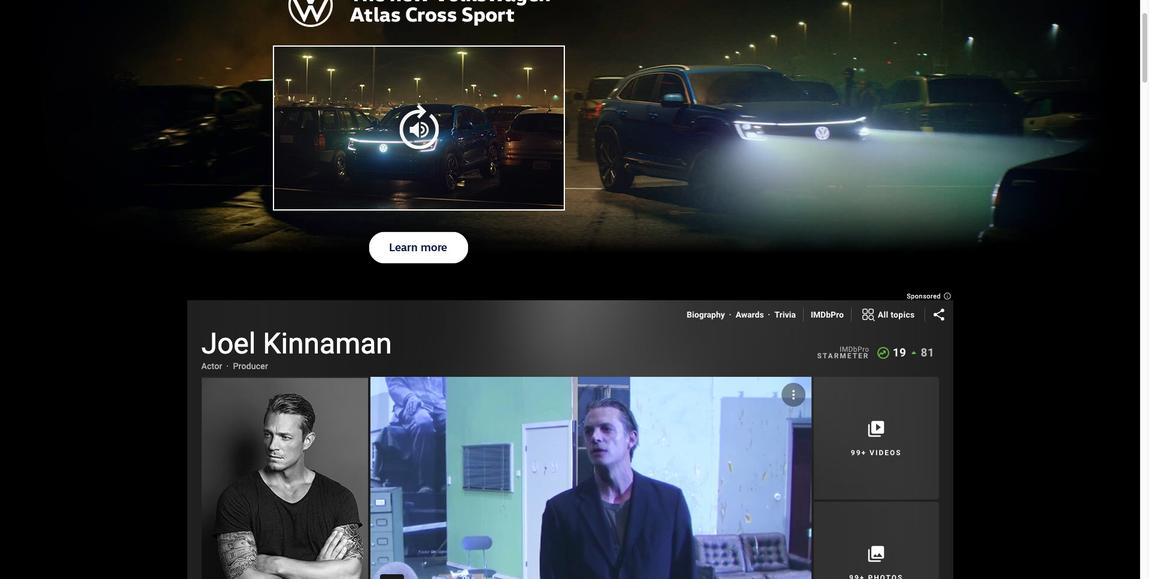 Task type: describe. For each thing, give the bounding box(es) containing it.
"for all mankind" star joel kinnaman talks to imdb about how his role in a swedish stage production of "crime and punishment" helped him overcome his massive stage fright and changed his life. image
[[370, 377, 812, 579]]

trivia
[[775, 310, 796, 320]]

arrow drop up image
[[907, 346, 921, 360]]

trivia button
[[775, 309, 796, 321]]

19
[[893, 346, 907, 360]]

awards button
[[736, 309, 764, 321]]

imdbpro starmeter
[[817, 345, 870, 360]]

81
[[921, 346, 935, 360]]

videos
[[870, 449, 902, 457]]

joel kinnaman image
[[201, 378, 368, 579]]

popularity up image
[[876, 346, 891, 360]]

watch joel kinnaman on the role that changed his life element
[[370, 377, 812, 579]]

99+
[[851, 449, 867, 457]]

imdbpro for imdbpro
[[811, 310, 844, 320]]

kinnaman
[[263, 327, 392, 361]]

all
[[878, 310, 889, 320]]

share on social media image
[[932, 308, 946, 322]]

video autoplay preference image
[[787, 388, 801, 402]]

0 horizontal spatial group
[[201, 377, 368, 579]]

99+ videos button
[[814, 377, 939, 500]]

biography
[[687, 310, 725, 320]]

joel kinnaman
[[201, 327, 392, 361]]

video player application
[[370, 377, 812, 579]]



Task type: locate. For each thing, give the bounding box(es) containing it.
joel
[[201, 327, 256, 361]]

starmeter
[[817, 352, 870, 360]]

1 horizontal spatial group
[[370, 377, 812, 579]]

producer
[[233, 362, 268, 371]]

awards
[[736, 310, 764, 320]]

all topics
[[878, 310, 915, 320]]

imdbpro button
[[811, 309, 844, 321]]

group
[[370, 377, 812, 579], [201, 377, 368, 579]]

imdbpro left the categories image
[[811, 310, 844, 320]]

1 vertical spatial imdbpro
[[840, 345, 870, 354]]

topics
[[891, 310, 915, 320]]

imdbpro for imdbpro starmeter
[[840, 345, 870, 354]]

99+ videos
[[851, 449, 902, 457]]

0 vertical spatial imdbpro
[[811, 310, 844, 320]]

imdbpro left "popularity up" image
[[840, 345, 870, 354]]

imdbpro inside the imdbpro starmeter
[[840, 345, 870, 354]]

sponsored
[[907, 293, 943, 301]]

imdbpro
[[811, 310, 844, 320], [840, 345, 870, 354]]

actor
[[201, 362, 222, 371]]

biography button
[[687, 309, 725, 321]]

categories image
[[861, 308, 876, 322]]

all topics button
[[852, 305, 925, 324]]



Task type: vqa. For each thing, say whether or not it's contained in the screenshot.
the 114
no



